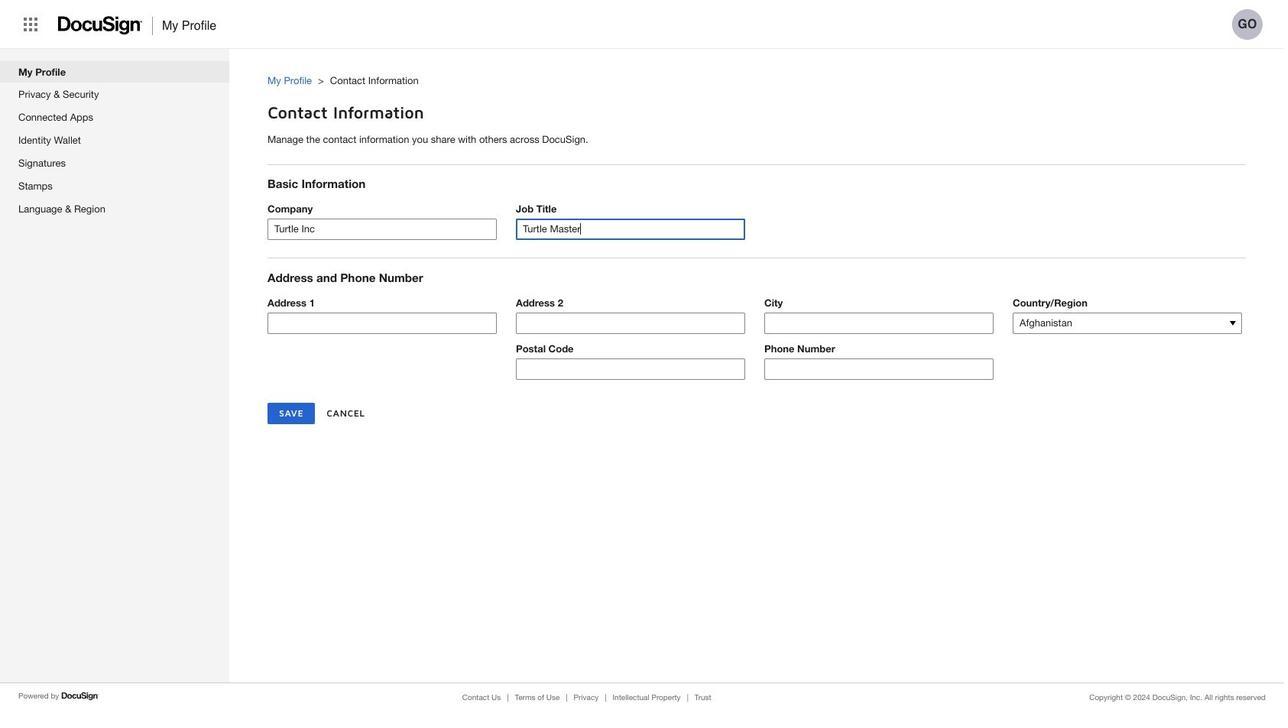 Task type: describe. For each thing, give the bounding box(es) containing it.
breadcrumb region
[[268, 59, 1284, 92]]

1 vertical spatial docusign image
[[61, 690, 100, 702]]



Task type: locate. For each thing, give the bounding box(es) containing it.
0 vertical spatial docusign image
[[58, 12, 143, 40]]

None text field
[[268, 220, 496, 240], [517, 220, 744, 240], [517, 313, 744, 333], [765, 359, 993, 379], [268, 220, 496, 240], [517, 220, 744, 240], [517, 313, 744, 333], [765, 359, 993, 379]]

docusign image
[[58, 12, 143, 40], [61, 690, 100, 702]]

None text field
[[268, 313, 496, 333], [765, 313, 993, 333], [517, 359, 744, 379], [268, 313, 496, 333], [765, 313, 993, 333], [517, 359, 744, 379]]



